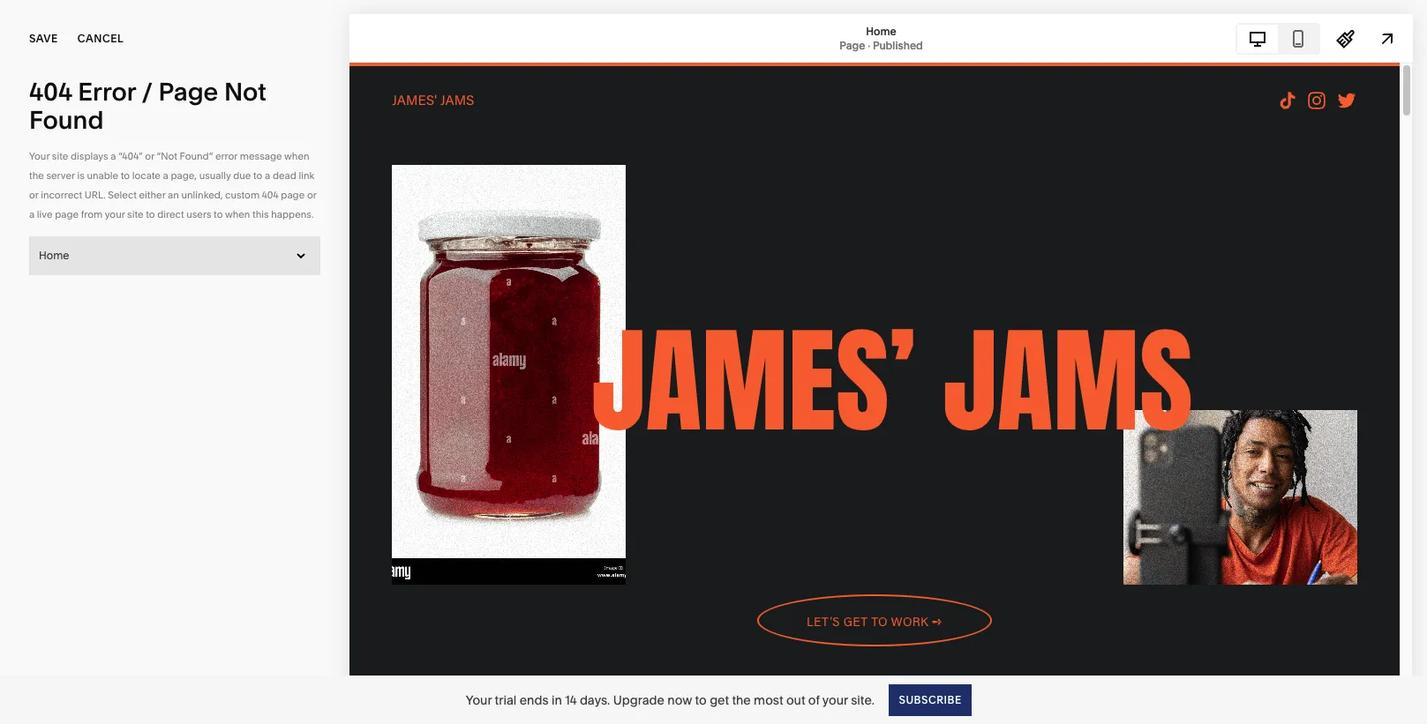 Task type: describe. For each thing, give the bounding box(es) containing it.
page inside home page · published
[[840, 38, 865, 52]]

14
[[565, 692, 577, 708]]

trial
[[495, 692, 517, 708]]

"not
[[157, 150, 177, 162]]

"404"
[[118, 150, 143, 162]]

your for your site displays a "404" or "not found" error message when the server is unable to locate a page, usually due to a dead link or incorrect url. select either an unlinked, custom 404 page or a live page from your site to direct users to when this happens.
[[29, 150, 50, 162]]

your for your trial ends in 14 days. upgrade now to get the most out of your site.
[[466, 692, 492, 708]]

/
[[142, 77, 153, 107]]

upgrade
[[613, 692, 665, 708]]

cancel button
[[77, 19, 124, 58]]

incorrect
[[41, 189, 82, 201]]

page inside 404 error / page not found
[[158, 77, 218, 107]]

displays
[[71, 150, 108, 162]]

out
[[786, 692, 805, 708]]

an
[[168, 189, 179, 201]]

direct
[[157, 208, 184, 221]]

to right due
[[253, 169, 263, 182]]

this
[[252, 208, 269, 221]]

in
[[552, 692, 562, 708]]

a left "404"
[[111, 150, 116, 162]]

unable
[[87, 169, 118, 182]]

a left dead
[[265, 169, 270, 182]]

users
[[186, 208, 211, 221]]

days.
[[580, 692, 610, 708]]

unlinked,
[[181, 189, 223, 201]]

usually
[[199, 169, 231, 182]]

due
[[233, 169, 251, 182]]

0 horizontal spatial site
[[52, 150, 68, 162]]

found"
[[180, 150, 213, 162]]

site.
[[851, 692, 875, 708]]

404 inside 404 error / page not found
[[29, 77, 72, 107]]

to right the users
[[214, 208, 223, 221]]

select
[[108, 189, 137, 201]]

either
[[139, 189, 165, 201]]

subscribe button
[[889, 685, 971, 716]]

your trial ends in 14 days. upgrade now to get the most out of your site.
[[466, 692, 875, 708]]

1 horizontal spatial site
[[127, 208, 144, 221]]

1 horizontal spatial your
[[823, 692, 848, 708]]

1 horizontal spatial page
[[281, 189, 305, 201]]

your inside your site displays a "404" or "not found" error message when the server is unable to locate a page, usually due to a dead link or incorrect url. select either an unlinked, custom 404 page or a live page from your site to direct users to when this happens.
[[105, 208, 125, 221]]

home page · published
[[840, 24, 923, 52]]

locate
[[132, 169, 161, 182]]

custom
[[225, 189, 260, 201]]

save button
[[29, 19, 58, 58]]

is
[[77, 169, 85, 182]]



Task type: vqa. For each thing, say whether or not it's contained in the screenshot.
third THE PARAGRAPH from the top of the page
no



Task type: locate. For each thing, give the bounding box(es) containing it.
a left live
[[29, 208, 35, 221]]

·
[[868, 38, 870, 52]]

1 horizontal spatial when
[[284, 150, 309, 162]]

page up happens. on the left
[[281, 189, 305, 201]]

home down live
[[39, 249, 69, 262]]

home up ·
[[866, 24, 897, 38]]

0 vertical spatial when
[[284, 150, 309, 162]]

message
[[240, 150, 282, 162]]

or up live
[[29, 189, 38, 201]]

page down incorrect
[[55, 208, 79, 221]]

when down custom
[[225, 208, 250, 221]]

the
[[29, 169, 44, 182], [732, 692, 751, 708]]

to left get
[[695, 692, 707, 708]]

when up link
[[284, 150, 309, 162]]

cancel
[[77, 32, 124, 45]]

save
[[29, 32, 58, 45]]

ends
[[520, 692, 549, 708]]

subscribe
[[899, 693, 961, 707]]

or
[[145, 150, 154, 162], [29, 189, 38, 201], [307, 189, 316, 201]]

dead
[[273, 169, 296, 182]]

1 horizontal spatial your
[[466, 692, 492, 708]]

live
[[37, 208, 53, 221]]

your right the of on the right
[[823, 692, 848, 708]]

0 vertical spatial page
[[281, 189, 305, 201]]

your site displays a "404" or "not found" error message when the server is unable to locate a page, usually due to a dead link or incorrect url. select either an unlinked, custom 404 page or a live page from your site to direct users to when this happens.
[[29, 150, 316, 221]]

1 vertical spatial home
[[39, 249, 69, 262]]

tab list
[[1238, 24, 1319, 53]]

0 horizontal spatial page
[[55, 208, 79, 221]]

home
[[866, 24, 897, 38], [39, 249, 69, 262]]

your up "server"
[[29, 150, 50, 162]]

404 inside your site displays a "404" or "not found" error message when the server is unable to locate a page, usually due to a dead link or incorrect url. select either an unlinked, custom 404 page or a live page from your site to direct users to when this happens.
[[262, 189, 279, 201]]

0 vertical spatial 404
[[29, 77, 72, 107]]

get
[[710, 692, 729, 708]]

1 horizontal spatial 404
[[262, 189, 279, 201]]

0 horizontal spatial your
[[105, 208, 125, 221]]

page left ·
[[840, 38, 865, 52]]

1 vertical spatial your
[[466, 692, 492, 708]]

found
[[29, 105, 104, 135]]

0 horizontal spatial when
[[225, 208, 250, 221]]

0 horizontal spatial 404
[[29, 77, 72, 107]]

or left "not
[[145, 150, 154, 162]]

site down "select"
[[127, 208, 144, 221]]

to
[[121, 169, 130, 182], [253, 169, 263, 182], [146, 208, 155, 221], [214, 208, 223, 221], [695, 692, 707, 708]]

1 horizontal spatial page
[[840, 38, 865, 52]]

page,
[[171, 169, 197, 182]]

to up "select"
[[121, 169, 130, 182]]

your down "select"
[[105, 208, 125, 221]]

1 vertical spatial your
[[823, 692, 848, 708]]

0 vertical spatial the
[[29, 169, 44, 182]]

from
[[81, 208, 103, 221]]

now
[[668, 692, 692, 708]]

0 horizontal spatial your
[[29, 150, 50, 162]]

0 vertical spatial page
[[840, 38, 865, 52]]

or down link
[[307, 189, 316, 201]]

your
[[105, 208, 125, 221], [823, 692, 848, 708]]

0 horizontal spatial page
[[158, 77, 218, 107]]

home for home
[[39, 249, 69, 262]]

page
[[840, 38, 865, 52], [158, 77, 218, 107]]

1 vertical spatial 404
[[262, 189, 279, 201]]

home inside home page · published
[[866, 24, 897, 38]]

404 up this
[[262, 189, 279, 201]]

error
[[215, 150, 238, 162]]

page right /
[[158, 77, 218, 107]]

when
[[284, 150, 309, 162], [225, 208, 250, 221]]

0 vertical spatial your
[[105, 208, 125, 221]]

1 horizontal spatial home
[[866, 24, 897, 38]]

2 horizontal spatial or
[[307, 189, 316, 201]]

most
[[754, 692, 783, 708]]

1 horizontal spatial or
[[145, 150, 154, 162]]

of
[[808, 692, 820, 708]]

1 vertical spatial site
[[127, 208, 144, 221]]

1 horizontal spatial the
[[732, 692, 751, 708]]

404
[[29, 77, 72, 107], [262, 189, 279, 201]]

0 horizontal spatial the
[[29, 169, 44, 182]]

published
[[873, 38, 923, 52]]

not
[[224, 77, 267, 107]]

site up "server"
[[52, 150, 68, 162]]

your left trial
[[466, 692, 492, 708]]

1 vertical spatial when
[[225, 208, 250, 221]]

0 horizontal spatial home
[[39, 249, 69, 262]]

home for home page · published
[[866, 24, 897, 38]]

url.
[[85, 189, 106, 201]]

page
[[281, 189, 305, 201], [55, 208, 79, 221]]

happens.
[[271, 208, 314, 221]]

1 vertical spatial page
[[55, 208, 79, 221]]

site
[[52, 150, 68, 162], [127, 208, 144, 221]]

error
[[78, 77, 136, 107]]

link
[[299, 169, 315, 182]]

a left page,
[[163, 169, 168, 182]]

0 horizontal spatial or
[[29, 189, 38, 201]]

404 down save button in the top of the page
[[29, 77, 72, 107]]

404 error / page not found
[[29, 77, 267, 135]]

0 vertical spatial your
[[29, 150, 50, 162]]

a
[[111, 150, 116, 162], [163, 169, 168, 182], [265, 169, 270, 182], [29, 208, 35, 221]]

your inside your site displays a "404" or "not found" error message when the server is unable to locate a page, usually due to a dead link or incorrect url. select either an unlinked, custom 404 page or a live page from your site to direct users to when this happens.
[[29, 150, 50, 162]]

your
[[29, 150, 50, 162], [466, 692, 492, 708]]

to down the either
[[146, 208, 155, 221]]

0 vertical spatial home
[[866, 24, 897, 38]]

the left "server"
[[29, 169, 44, 182]]

0 vertical spatial site
[[52, 150, 68, 162]]

1 vertical spatial the
[[732, 692, 751, 708]]

1 vertical spatial page
[[158, 77, 218, 107]]

server
[[46, 169, 75, 182]]

the right get
[[732, 692, 751, 708]]

the inside your site displays a "404" or "not found" error message when the server is unable to locate a page, usually due to a dead link or incorrect url. select either an unlinked, custom 404 page or a live page from your site to direct users to when this happens.
[[29, 169, 44, 182]]



